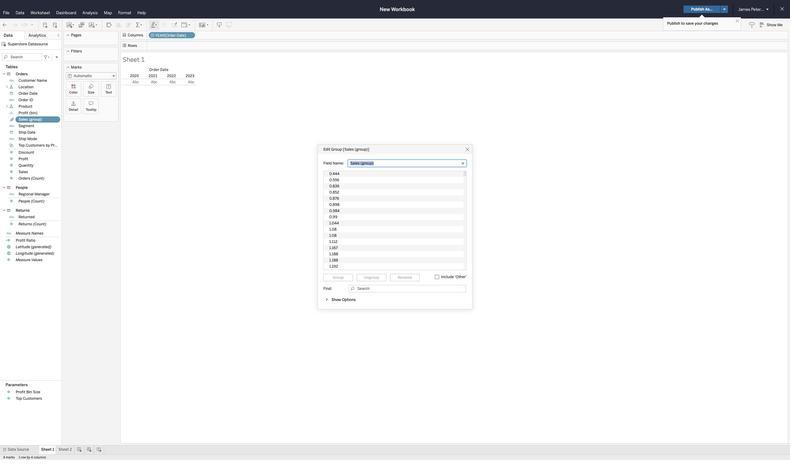 Task type: vqa. For each thing, say whether or not it's contained in the screenshot.
topmost MEASURE
yes



Task type: locate. For each thing, give the bounding box(es) containing it.
1 vertical spatial order date
[[19, 91, 38, 96]]

as...
[[705, 7, 713, 11]]

sales for sales
[[19, 170, 28, 174]]

top
[[19, 143, 25, 148], [16, 397, 22, 401]]

1 vertical spatial 1.188
[[329, 256, 338, 261]]

returns (count)
[[19, 222, 46, 226]]

show
[[767, 23, 777, 27], [332, 298, 341, 302]]

date up id
[[29, 91, 38, 96]]

customers down mode at the left of the page
[[26, 143, 45, 148]]

peterson
[[752, 7, 768, 12]]

new worksheet image
[[66, 22, 75, 28]]

1 vertical spatial by
[[27, 456, 30, 459]]

highlight image
[[151, 22, 158, 28]]

measure down the longitude
[[16, 258, 31, 262]]

datasource
[[28, 42, 48, 46]]

sales up segment
[[19, 117, 28, 122]]

1 horizontal spatial show
[[767, 23, 777, 27]]

id
[[29, 98, 33, 102]]

(count) for people (count)
[[31, 199, 44, 203]]

0 horizontal spatial by
[[27, 456, 30, 459]]

james
[[739, 7, 751, 12]]

size
[[88, 90, 94, 94], [33, 390, 40, 394]]

ungroup button
[[357, 274, 387, 281]]

sales down the quantity
[[19, 170, 28, 174]]

columns
[[128, 33, 143, 37]]

latitude (generated)
[[16, 245, 51, 249]]

0.876
[[329, 195, 339, 199]]

1.188
[[329, 250, 338, 255], [329, 256, 338, 261]]

top up the discount
[[19, 143, 25, 148]]

analysis
[[83, 10, 98, 15]]

2 1.08 from the top
[[329, 232, 337, 236]]

0 vertical spatial sheet 1
[[123, 55, 145, 64]]

sheet left 2
[[58, 447, 69, 452]]

your
[[695, 21, 703, 26]]

data up replay animation icon
[[16, 10, 24, 15]]

me
[[778, 23, 783, 27]]

4 marks
[[3, 456, 15, 459]]

order date up 2022, year of order date. press space to toggle selection. press escape to go back to the left margin. use arrow keys to navigate headers text box
[[149, 67, 169, 72]]

0 vertical spatial order
[[149, 67, 159, 72]]

people up "regional"
[[16, 186, 28, 190]]

row group
[[324, 169, 464, 460]]

1 vertical spatial returns
[[19, 222, 32, 226]]

0 vertical spatial people
[[16, 186, 28, 190]]

0 vertical spatial ship
[[19, 130, 26, 135]]

redo image
[[12, 22, 18, 28]]

ship for ship mode
[[19, 137, 26, 141]]

profit for profit
[[19, 157, 28, 161]]

1 vertical spatial order
[[19, 91, 29, 96]]

1 horizontal spatial publish
[[692, 7, 705, 11]]

workbook
[[391, 6, 415, 12]]

0 vertical spatial (generated)
[[31, 245, 51, 249]]

1 horizontal spatial sheet 1
[[123, 55, 145, 64]]

1.08
[[329, 226, 337, 230], [329, 232, 337, 236]]

0 horizontal spatial show
[[332, 298, 341, 302]]

1 vertical spatial size
[[33, 390, 40, 394]]

size up tooltip
[[88, 90, 94, 94]]

ship date
[[19, 130, 36, 135]]

1.192
[[329, 263, 338, 267]]

publish left as...
[[692, 7, 705, 11]]

0 horizontal spatial publish
[[668, 21, 681, 26]]

publish for publish as...
[[692, 7, 705, 11]]

2 horizontal spatial 1
[[141, 55, 145, 64]]

1 horizontal spatial 4
[[31, 456, 33, 459]]

clear sheet image
[[88, 22, 98, 28]]

people down "regional"
[[19, 199, 30, 203]]

analytics
[[29, 33, 46, 38]]

1 vertical spatial (count)
[[31, 199, 44, 203]]

new workbook
[[380, 6, 415, 12]]

1 vertical spatial 1.08
[[329, 232, 337, 236]]

0 vertical spatial top
[[19, 143, 25, 148]]

0.898
[[329, 201, 340, 205]]

1 vertical spatial sales
[[19, 170, 28, 174]]

0.836
[[329, 182, 340, 187]]

fit image
[[181, 22, 191, 28]]

1 vertical spatial orders
[[19, 176, 30, 181]]

customers for top customers
[[23, 397, 42, 401]]

publish as... button
[[684, 6, 721, 13]]

1 ship from the top
[[19, 130, 26, 135]]

show inside dropdown button
[[332, 298, 341, 302]]

data source
[[8, 447, 29, 452]]

0 vertical spatial sales
[[19, 117, 28, 122]]

1.08 up the 1.112
[[329, 232, 337, 236]]

ship for ship date
[[19, 130, 26, 135]]

Search text field
[[2, 53, 42, 61], [349, 285, 466, 292]]

2 sales from the top
[[19, 170, 28, 174]]

1 horizontal spatial 1
[[52, 447, 54, 452]]

date up mode at the left of the page
[[27, 130, 36, 135]]

1 vertical spatial people
[[19, 199, 30, 203]]

customers for top customers by profit
[[26, 143, 45, 148]]

by
[[46, 143, 50, 148], [27, 456, 30, 459]]

sales (group)
[[19, 117, 42, 122]]

search text field inside edit group [sales (group)] dialog
[[349, 285, 466, 292]]

(generated) up longitude (generated)
[[31, 245, 51, 249]]

1 vertical spatial group
[[333, 275, 344, 280]]

1 left sheet 2
[[52, 447, 54, 452]]

sheet 1 down rows
[[123, 55, 145, 64]]

row group containing 0.444
[[324, 169, 464, 460]]

orders up customer
[[16, 72, 28, 76]]

1.08 down the 1.044
[[329, 226, 337, 230]]

superstore datasource
[[8, 42, 48, 46]]

publish inside button
[[692, 7, 705, 11]]

0 vertical spatial orders
[[16, 72, 28, 76]]

returns up returned
[[16, 208, 30, 213]]

2023, Year of Order Date. Press Space to toggle selection. Press Escape to go back to the left margin. Use arrow keys to navigate headers text field
[[177, 73, 196, 79]]

sheet 2
[[58, 447, 72, 452]]

1 horizontal spatial search text field
[[349, 285, 466, 292]]

4 left columns
[[31, 456, 33, 459]]

profit bin size
[[16, 390, 40, 394]]

people for people
[[16, 186, 28, 190]]

color
[[69, 90, 78, 94]]

map
[[104, 10, 112, 15]]

0.99
[[329, 213, 337, 218]]

(bin)
[[29, 111, 37, 115]]

sheet 1
[[123, 55, 145, 64], [41, 447, 54, 452]]

1 vertical spatial search text field
[[349, 285, 466, 292]]

tooltip
[[86, 108, 97, 112]]

profit for profit ratio
[[16, 238, 25, 243]]

1 vertical spatial ship
[[19, 137, 26, 141]]

customer
[[19, 78, 36, 83]]

top down profit bin size in the bottom of the page
[[16, 397, 22, 401]]

show left me
[[767, 23, 777, 27]]

top for top customers by profit
[[19, 143, 25, 148]]

(generated)
[[31, 245, 51, 249], [34, 251, 54, 256]]

detail
[[69, 108, 78, 112]]

show me
[[767, 23, 783, 27]]

customers down bin
[[23, 397, 42, 401]]

collapse image
[[57, 34, 60, 37]]

0 horizontal spatial search text field
[[2, 53, 42, 61]]

1 vertical spatial top
[[16, 397, 22, 401]]

order up order id
[[19, 91, 29, 96]]

1 up the 2021, year of order date. press space to toggle selection. press escape to go back to the left margin. use arrow keys to navigate headers text box
[[141, 55, 145, 64]]

edit
[[324, 147, 330, 151]]

marks. press enter to open the view data window.. use arrow keys to navigate data visualization elements. image
[[122, 79, 196, 85]]

0 vertical spatial group
[[331, 147, 342, 151]]

1 horizontal spatial order date
[[149, 67, 169, 72]]

show left options
[[332, 298, 341, 302]]

orders for orders
[[16, 72, 28, 76]]

size right bin
[[33, 390, 40, 394]]

0 horizontal spatial 1
[[19, 456, 20, 459]]

measure for measure values
[[16, 258, 31, 262]]

0 vertical spatial customers
[[26, 143, 45, 148]]

data
[[16, 10, 24, 15], [4, 33, 13, 38], [8, 447, 16, 452]]

sales for sales (group)
[[19, 117, 28, 122]]

1 vertical spatial publish
[[668, 21, 681, 26]]

4 left marks
[[3, 456, 5, 459]]

order date down location
[[19, 91, 38, 96]]

'other'
[[455, 275, 467, 279]]

0 vertical spatial data
[[16, 10, 24, 15]]

date up 2022, year of order date. press space to toggle selection. press escape to go back to the left margin. use arrow keys to navigate headers text box
[[160, 67, 169, 72]]

0 vertical spatial 1.08
[[329, 226, 337, 230]]

profit
[[19, 111, 28, 115], [51, 143, 60, 148], [19, 157, 28, 161], [16, 238, 25, 243], [16, 390, 25, 394]]

order up the 2021, year of order date. press space to toggle selection. press escape to go back to the left margin. use arrow keys to navigate headers text box
[[149, 67, 159, 72]]

0 horizontal spatial 4
[[3, 456, 5, 459]]

parameters
[[6, 383, 28, 387]]

(count) for orders (count)
[[31, 176, 44, 181]]

1
[[141, 55, 145, 64], [52, 447, 54, 452], [19, 456, 20, 459]]

duplicate image
[[78, 22, 85, 28]]

order up product
[[19, 98, 29, 102]]

rename button
[[390, 274, 420, 281]]

sheet 1 up columns
[[41, 447, 54, 452]]

format workbook image
[[171, 22, 178, 28]]

changes
[[704, 21, 719, 26]]

None text field
[[348, 159, 467, 167]]

ship down segment
[[19, 130, 26, 135]]

1 vertical spatial customers
[[23, 397, 42, 401]]

pause auto updates image
[[52, 22, 58, 28]]

1 vertical spatial 1
[[52, 447, 54, 452]]

1 vertical spatial data
[[4, 33, 13, 38]]

search text field down superstore
[[2, 53, 42, 61]]

returns for returns
[[16, 208, 30, 213]]

returns
[[16, 208, 30, 213], [19, 222, 32, 226]]

sheet
[[123, 55, 140, 64], [41, 447, 52, 452], [58, 447, 69, 452]]

measure up profit ratio
[[16, 231, 31, 236]]

group right edit
[[331, 147, 342, 151]]

(count) up names
[[33, 222, 46, 226]]

[sales
[[343, 147, 354, 151]]

1 sales from the top
[[19, 117, 28, 122]]

orders down the quantity
[[19, 176, 30, 181]]

1 left the row
[[19, 456, 20, 459]]

row group inside edit group [sales (group)] dialog
[[324, 169, 464, 460]]

1 vertical spatial date
[[29, 91, 38, 96]]

1 horizontal spatial sheet
[[58, 447, 69, 452]]

sheet down rows
[[123, 55, 140, 64]]

group
[[331, 147, 342, 151], [333, 275, 344, 280]]

group inside button
[[333, 275, 344, 280]]

0 horizontal spatial sheet 1
[[41, 447, 54, 452]]

1 measure from the top
[[16, 231, 31, 236]]

returns down returned
[[19, 222, 32, 226]]

search text field down rename button on the bottom of page
[[349, 285, 466, 292]]

1 vertical spatial show
[[332, 298, 341, 302]]

1 row by 4 columns
[[19, 456, 46, 459]]

replay animation image
[[30, 23, 34, 26]]

ungroup
[[364, 275, 379, 280]]

rename
[[398, 275, 412, 280]]

new
[[380, 6, 390, 12]]

show for show me
[[767, 23, 777, 27]]

0 vertical spatial measure
[[16, 231, 31, 236]]

swap rows and columns image
[[106, 22, 112, 28]]

2
[[70, 447, 72, 452]]

location
[[19, 85, 34, 89]]

group button
[[324, 274, 353, 281]]

0 vertical spatial show
[[767, 23, 777, 27]]

profit for profit (bin)
[[19, 111, 28, 115]]

2 vertical spatial date
[[27, 130, 36, 135]]

0 horizontal spatial size
[[33, 390, 40, 394]]

data up marks
[[8, 447, 16, 452]]

1 vertical spatial sheet 1
[[41, 447, 54, 452]]

1 vertical spatial (generated)
[[34, 251, 54, 256]]

publish
[[692, 7, 705, 11], [668, 21, 681, 26]]

1 vertical spatial measure
[[16, 258, 31, 262]]

2 ship from the top
[[19, 137, 26, 141]]

ship down ship date
[[19, 137, 26, 141]]

(generated) up values
[[34, 251, 54, 256]]

to
[[682, 21, 685, 26]]

(generated) for latitude (generated)
[[31, 245, 51, 249]]

(count) up regional manager
[[31, 176, 44, 181]]

1.188 down 1.167
[[329, 250, 338, 255]]

0 vertical spatial date
[[160, 67, 169, 72]]

1 horizontal spatial size
[[88, 90, 94, 94]]

show inside button
[[767, 23, 777, 27]]

none text field inside edit group [sales (group)] dialog
[[348, 159, 467, 167]]

orders (count)
[[19, 176, 44, 181]]

0 vertical spatial by
[[46, 143, 50, 148]]

(count) down regional manager
[[31, 199, 44, 203]]

people (count)
[[19, 199, 44, 203]]

2 vertical spatial (count)
[[33, 222, 46, 226]]

sheet up columns
[[41, 447, 52, 452]]

publish for publish to save your changes
[[668, 21, 681, 26]]

0 vertical spatial publish
[[692, 7, 705, 11]]

0 vertical spatial returns
[[16, 208, 30, 213]]

0 vertical spatial (count)
[[31, 176, 44, 181]]

data guide image
[[749, 22, 755, 28]]

1.188 up 1.192
[[329, 256, 338, 261]]

people for people (count)
[[19, 199, 30, 203]]

0 vertical spatial 1.188
[[329, 250, 338, 255]]

group down 1.234
[[333, 275, 344, 280]]

columns
[[34, 456, 46, 459]]

edit group [sales (group)] dialog
[[318, 145, 472, 460]]

publish left to
[[668, 21, 681, 26]]

0 vertical spatial order date
[[149, 67, 169, 72]]

1.044
[[329, 219, 339, 224]]

pages
[[71, 33, 81, 37]]

1 horizontal spatial by
[[46, 143, 50, 148]]

2 measure from the top
[[16, 258, 31, 262]]

data down undo icon
[[4, 33, 13, 38]]

marks
[[71, 65, 82, 69]]

2 vertical spatial 1
[[19, 456, 20, 459]]



Task type: describe. For each thing, give the bounding box(es) containing it.
by for 4
[[27, 456, 30, 459]]

2 vertical spatial data
[[8, 447, 16, 452]]

returns for returns (count)
[[19, 222, 32, 226]]

show options
[[332, 298, 356, 302]]

longitude
[[16, 251, 33, 256]]

0 vertical spatial search text field
[[2, 53, 42, 61]]

1 1.188 from the top
[[329, 250, 338, 255]]

quantity
[[19, 163, 34, 168]]

0.984
[[329, 207, 340, 211]]

order id
[[19, 98, 33, 102]]

file
[[3, 10, 9, 15]]

mode
[[27, 137, 37, 141]]

0 vertical spatial 1
[[141, 55, 145, 64]]

profit (bin)
[[19, 111, 37, 115]]

2021, Year of Order Date. Press Space to toggle selection. Press Escape to go back to the left margin. Use arrow keys to navigate headers text field
[[140, 73, 159, 79]]

superstore
[[8, 42, 27, 46]]

1 4 from the left
[[3, 456, 5, 459]]

show for show options
[[332, 298, 341, 302]]

0 horizontal spatial order date
[[19, 91, 38, 96]]

dashboard
[[56, 10, 76, 15]]

1 1.08 from the top
[[329, 226, 337, 230]]

publish as...
[[692, 7, 713, 11]]

tables
[[6, 65, 18, 69]]

sort ascending image
[[116, 22, 122, 28]]

latitude
[[16, 245, 30, 249]]

marks
[[6, 456, 15, 459]]

field
[[324, 161, 332, 165]]

manager
[[34, 192, 50, 196]]

(group)]
[[355, 147, 369, 151]]

segment
[[19, 124, 34, 128]]

worksheet
[[30, 10, 50, 15]]

measure names
[[16, 231, 43, 236]]

0 vertical spatial size
[[88, 90, 94, 94]]

show me button
[[757, 20, 789, 30]]

1.167
[[329, 244, 338, 248]]

edit group [sales (group)]
[[324, 147, 369, 151]]

by for profit
[[46, 143, 50, 148]]

measure for measure names
[[16, 231, 31, 236]]

show options button
[[324, 296, 357, 303]]

0.556
[[329, 176, 340, 180]]

james peterson
[[739, 7, 768, 12]]

orders for orders (count)
[[19, 176, 30, 181]]

(count) for returns (count)
[[33, 222, 46, 226]]

top for top customers
[[16, 397, 22, 401]]

show/hide cards image
[[199, 22, 209, 28]]

publish to save your changes
[[668, 21, 719, 26]]

values
[[31, 258, 43, 262]]

options
[[342, 298, 356, 302]]

save
[[686, 21, 694, 26]]

to use edit in desktop, save the workbook outside of personal space image
[[226, 22, 233, 28]]

ratio
[[26, 238, 35, 243]]

regional manager
[[19, 192, 50, 196]]

field name:
[[324, 161, 344, 165]]

1.234
[[329, 269, 339, 273]]

measure values
[[16, 258, 43, 262]]

2 4 from the left
[[31, 456, 33, 459]]

undo image
[[2, 22, 8, 28]]

include 'other'
[[441, 275, 467, 279]]

(generated) for longitude (generated)
[[34, 251, 54, 256]]

profit for profit bin size
[[16, 390, 25, 394]]

product
[[19, 104, 32, 109]]

top customers
[[16, 397, 42, 401]]

discount
[[19, 150, 34, 155]]

2 horizontal spatial sheet
[[123, 55, 140, 64]]

2022, Year of Order Date. Press Space to toggle selection. Press Escape to go back to the left margin. Use arrow keys to navigate headers text field
[[159, 73, 177, 79]]

0.852
[[329, 189, 339, 193]]

close image
[[735, 18, 741, 24]]

show labels image
[[161, 22, 168, 28]]

totals image
[[136, 22, 143, 28]]

find:
[[324, 286, 332, 291]]

top customers by profit
[[19, 143, 60, 148]]

0.444 0.556 0.836 0.852 0.876 0.898 0.984 0.99 1.044 1.08 1.08 1.112 1.167 1.188 1.188 1.192 1.234
[[329, 170, 340, 273]]

replay animation image
[[22, 22, 28, 28]]

longitude (generated)
[[16, 251, 54, 256]]

new data source image
[[42, 22, 48, 28]]

year(order date)
[[155, 33, 186, 38]]

2 1.188 from the top
[[329, 256, 338, 261]]

2020, Year of Order Date. Press Space to toggle selection. Press Escape to go back to the left margin. Use arrow keys to navigate headers text field
[[122, 73, 140, 79]]

customer name
[[19, 78, 47, 83]]

bin
[[26, 390, 32, 394]]

download image
[[216, 22, 223, 28]]

2 vertical spatial order
[[19, 98, 29, 102]]

0.444
[[329, 170, 340, 174]]

0 horizontal spatial sheet
[[41, 447, 52, 452]]

ship mode
[[19, 137, 37, 141]]

include
[[441, 275, 454, 279]]

name
[[37, 78, 47, 83]]

names
[[31, 231, 43, 236]]

filters
[[71, 49, 82, 53]]

year(order
[[155, 33, 176, 38]]

returned
[[19, 215, 35, 219]]

text
[[105, 90, 112, 94]]

profit ratio
[[16, 238, 35, 243]]

format
[[118, 10, 131, 15]]

sort descending image
[[126, 22, 132, 28]]



